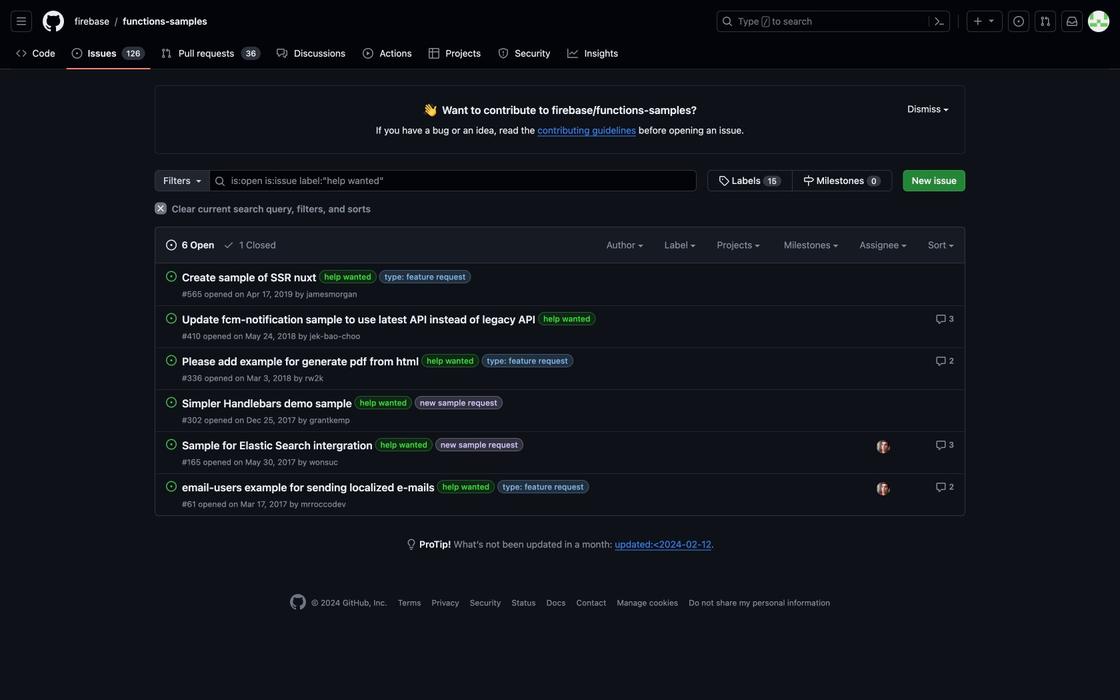 Task type: describe. For each thing, give the bounding box(es) containing it.
3 open issue element from the top
[[166, 355, 177, 366]]

6 open issue element from the top
[[166, 481, 177, 492]]

play image
[[363, 48, 374, 59]]

2 open issue image from the top
[[166, 355, 177, 366]]

issue opened image for rightmost the git pull request 'image'
[[1014, 16, 1024, 27]]

1 comment image from the top
[[936, 356, 947, 367]]

comment discussion image
[[277, 48, 288, 59]]

3 open issue image from the top
[[166, 481, 177, 492]]

1 open issue image from the top
[[166, 271, 177, 282]]

issue opened image
[[166, 240, 177, 250]]

5 open issue element from the top
[[166, 439, 177, 450]]

check image
[[224, 240, 234, 250]]

command palette image
[[934, 16, 945, 27]]

x image
[[155, 202, 167, 214]]

author image
[[638, 245, 643, 247]]

1 horizontal spatial git pull request image
[[1040, 16, 1051, 27]]

table image
[[429, 48, 440, 59]]

tag image
[[719, 175, 730, 186]]

shield image
[[498, 48, 509, 59]]

plus image
[[973, 16, 984, 27]]

2 comment image from the top
[[936, 482, 947, 493]]



Task type: vqa. For each thing, say whether or not it's contained in the screenshot.
the All workflows
no



Task type: locate. For each thing, give the bounding box(es) containing it.
comment image
[[936, 314, 947, 325], [936, 440, 947, 451]]

open issue element
[[166, 271, 177, 282], [166, 313, 177, 324], [166, 355, 177, 366], [166, 397, 177, 408], [166, 439, 177, 450], [166, 481, 177, 492]]

1 horizontal spatial issue opened image
[[1014, 16, 1024, 27]]

notifications image
[[1067, 16, 1078, 27]]

git pull request image
[[1040, 16, 1051, 27], [161, 48, 172, 59]]

1 vertical spatial triangle down image
[[193, 175, 204, 186]]

@nicolasgarnier image for second comment image
[[877, 482, 890, 496]]

1 vertical spatial open issue image
[[166, 397, 177, 408]]

0 vertical spatial open issue image
[[166, 313, 177, 324]]

issue opened image
[[1014, 16, 1024, 27], [72, 48, 82, 59]]

1 vertical spatial comment image
[[936, 440, 947, 451]]

@nicolasgarnier image
[[877, 440, 890, 454], [877, 482, 890, 496]]

0 vertical spatial @nicolasgarnier image
[[877, 440, 890, 454]]

1 comment image from the top
[[936, 314, 947, 325]]

1 vertical spatial @nicolasgarnier image
[[877, 482, 890, 496]]

1 horizontal spatial triangle down image
[[986, 15, 997, 26]]

0 vertical spatial comment image
[[936, 356, 947, 367]]

homepage image
[[43, 11, 64, 32], [290, 594, 306, 610]]

list
[[69, 11, 709, 32]]

0 vertical spatial git pull request image
[[1040, 16, 1051, 27]]

assignees image
[[902, 245, 907, 247]]

1 vertical spatial homepage image
[[290, 594, 306, 610]]

triangle down image
[[986, 15, 997, 26], [193, 175, 204, 186]]

4 open issue element from the top
[[166, 397, 177, 408]]

0 horizontal spatial triangle down image
[[193, 175, 204, 186]]

1 @nicolasgarnier image from the top
[[877, 440, 890, 454]]

issue opened image right code "image" in the top of the page
[[72, 48, 82, 59]]

1 vertical spatial comment image
[[936, 482, 947, 493]]

0 horizontal spatial homepage image
[[43, 11, 64, 32]]

2 open issue image from the top
[[166, 397, 177, 408]]

issue opened image for the git pull request 'image' to the left
[[72, 48, 82, 59]]

milestone image
[[804, 175, 814, 186]]

3 open issue image from the top
[[166, 439, 177, 450]]

0 vertical spatial open issue image
[[166, 271, 177, 282]]

Issues search field
[[209, 170, 697, 191]]

0 vertical spatial comment image
[[936, 314, 947, 325]]

@nicolasgarnier image for 1st comment icon from the bottom of the page
[[877, 440, 890, 454]]

1 horizontal spatial homepage image
[[290, 594, 306, 610]]

1 open issue element from the top
[[166, 271, 177, 282]]

0 horizontal spatial issue opened image
[[72, 48, 82, 59]]

0 vertical spatial homepage image
[[43, 11, 64, 32]]

1 vertical spatial git pull request image
[[161, 48, 172, 59]]

Search all issues text field
[[209, 170, 697, 191]]

1 open issue image from the top
[[166, 313, 177, 324]]

2 vertical spatial open issue image
[[166, 481, 177, 492]]

issue element
[[708, 170, 893, 191]]

open issue image
[[166, 313, 177, 324], [166, 397, 177, 408], [166, 481, 177, 492]]

0 horizontal spatial git pull request image
[[161, 48, 172, 59]]

label image
[[691, 245, 696, 247]]

triangle down image left search icon
[[193, 175, 204, 186]]

triangle down image right plus icon at the top right
[[986, 15, 997, 26]]

2 vertical spatial open issue image
[[166, 439, 177, 450]]

1 vertical spatial open issue image
[[166, 355, 177, 366]]

2 @nicolasgarnier image from the top
[[877, 482, 890, 496]]

light bulb image
[[406, 539, 417, 550]]

None search field
[[155, 170, 893, 191]]

issue opened image right plus icon at the top right
[[1014, 16, 1024, 27]]

comment image
[[936, 356, 947, 367], [936, 482, 947, 493]]

1 vertical spatial issue opened image
[[72, 48, 82, 59]]

0 vertical spatial triangle down image
[[986, 15, 997, 26]]

0 vertical spatial issue opened image
[[1014, 16, 1024, 27]]

code image
[[16, 48, 27, 59]]

graph image
[[568, 48, 578, 59]]

search image
[[215, 176, 225, 187]]

2 open issue element from the top
[[166, 313, 177, 324]]

2 comment image from the top
[[936, 440, 947, 451]]

open issue image
[[166, 271, 177, 282], [166, 355, 177, 366], [166, 439, 177, 450]]



